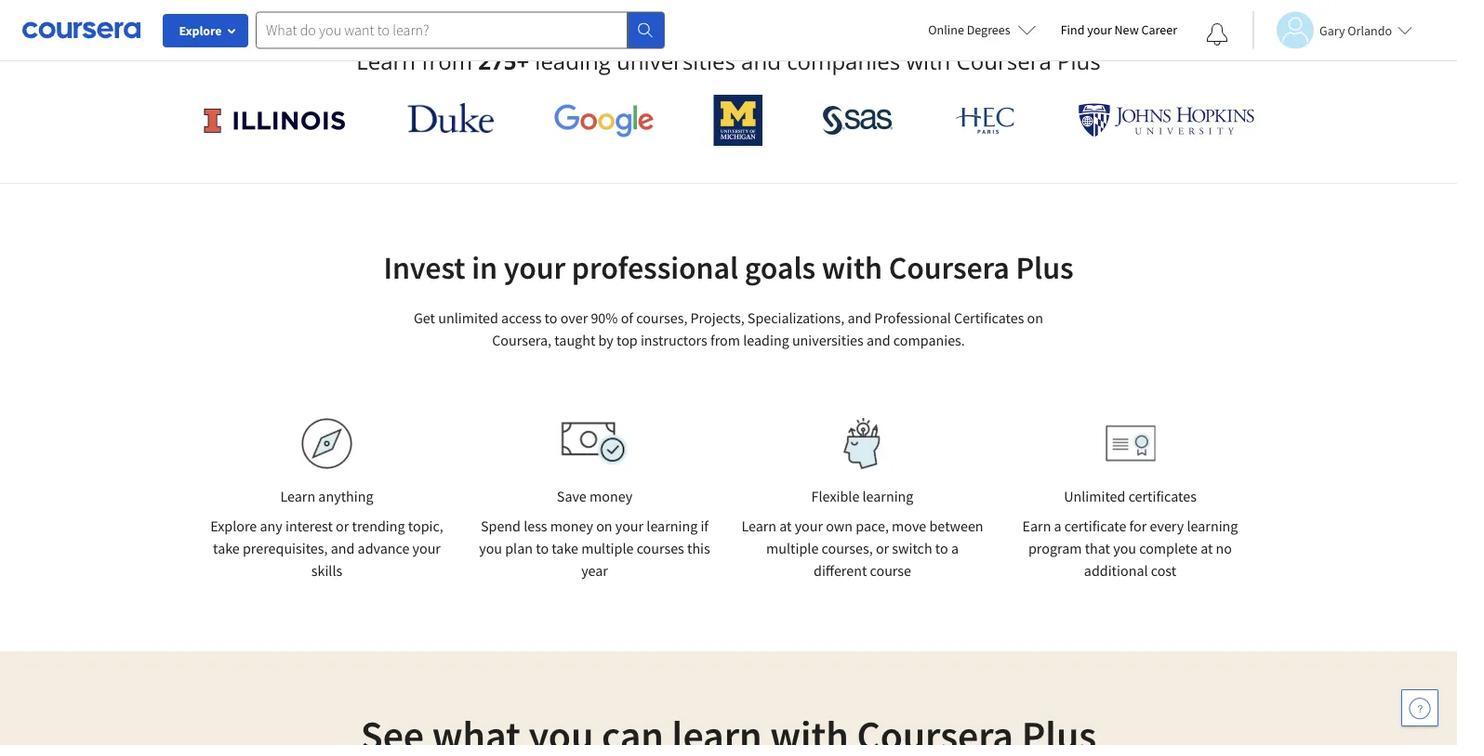 Task type: locate. For each thing, give the bounding box(es) containing it.
career
[[1141, 21, 1177, 38]]

2 vertical spatial learn
[[741, 517, 776, 536]]

explore inside dropdown button
[[179, 22, 222, 39]]

1 take from the left
[[213, 539, 240, 558]]

multiple inside the learn at your own pace, move between multiple courses, or switch to a different course
[[766, 539, 819, 558]]

a
[[1054, 517, 1062, 536], [951, 539, 959, 558]]

0 vertical spatial explore
[[179, 22, 222, 39]]

any
[[260, 517, 282, 536]]

2 take from the left
[[552, 539, 578, 558]]

0 horizontal spatial universities
[[617, 46, 735, 76]]

universities down specializations, on the right top
[[792, 331, 864, 350]]

sas image
[[822, 106, 894, 135]]

1 vertical spatial coursera
[[889, 248, 1010, 288]]

flexible learning image
[[830, 418, 895, 470]]

courses
[[637, 539, 684, 558]]

1 vertical spatial courses,
[[822, 539, 873, 558]]

every
[[1150, 517, 1184, 536]]

explore inside explore any interest or trending topic, take prerequisites, and advance your skills
[[210, 517, 257, 536]]

and inside explore any interest or trending topic, take prerequisites, and advance your skills
[[331, 539, 355, 558]]

1 horizontal spatial take
[[552, 539, 578, 558]]

you inside the spend less money on your learning if you plan to take multiple courses this year
[[479, 539, 502, 558]]

invest
[[383, 248, 465, 288]]

0 vertical spatial from
[[422, 46, 472, 76]]

pace,
[[856, 517, 889, 536]]

take
[[213, 539, 240, 558], [552, 539, 578, 558]]

in
[[472, 248, 497, 288]]

online degrees
[[928, 21, 1010, 38]]

to down between
[[935, 539, 948, 558]]

by
[[598, 331, 613, 350]]

0 vertical spatial leading
[[535, 46, 611, 76]]

a right earn in the bottom right of the page
[[1054, 517, 1062, 536]]

your inside find your new career link
[[1087, 21, 1112, 38]]

multiple
[[581, 539, 634, 558], [766, 539, 819, 558]]

1 horizontal spatial on
[[1027, 309, 1043, 327]]

gary orlando
[[1319, 22, 1392, 39]]

google image
[[554, 103, 654, 138]]

plus up certificates
[[1016, 248, 1074, 288]]

0 horizontal spatial or
[[336, 517, 349, 536]]

to left over
[[545, 309, 557, 327]]

to right plan
[[536, 539, 549, 558]]

2 multiple from the left
[[766, 539, 819, 558]]

0 horizontal spatial leading
[[535, 46, 611, 76]]

1 horizontal spatial universities
[[792, 331, 864, 350]]

1 vertical spatial explore
[[210, 517, 257, 536]]

None search field
[[256, 12, 665, 49]]

program
[[1028, 539, 1082, 558]]

you
[[479, 539, 502, 558], [1113, 539, 1136, 558]]

learn anything image
[[301, 418, 352, 470]]

1 multiple from the left
[[581, 539, 634, 558]]

access
[[501, 309, 542, 327]]

explore for explore any interest or trending topic, take prerequisites, and advance your skills
[[210, 517, 257, 536]]

money inside the spend less money on your learning if you plan to take multiple courses this year
[[550, 517, 593, 536]]

0 horizontal spatial you
[[479, 539, 502, 558]]

on
[[1027, 309, 1043, 327], [596, 517, 612, 536]]

learn right if
[[741, 517, 776, 536]]

your left own at the bottom right of page
[[795, 517, 823, 536]]

0 vertical spatial a
[[1054, 517, 1062, 536]]

to inside the learn at your own pace, move between multiple courses, or switch to a different course
[[935, 539, 948, 558]]

0 horizontal spatial a
[[951, 539, 959, 558]]

0 horizontal spatial courses,
[[636, 309, 688, 327]]

coursera
[[956, 46, 1051, 76], [889, 248, 1010, 288]]

your down topic,
[[412, 539, 441, 558]]

your inside explore any interest or trending topic, take prerequisites, and advance your skills
[[412, 539, 441, 558]]

explore
[[179, 22, 222, 39], [210, 517, 257, 536]]

courses, up instructors
[[636, 309, 688, 327]]

money down save
[[550, 517, 593, 536]]

or up course at the bottom of page
[[876, 539, 889, 558]]

1 vertical spatial universities
[[792, 331, 864, 350]]

0 vertical spatial at
[[779, 517, 792, 536]]

learn from 275+ leading universities and companies with coursera plus
[[356, 46, 1101, 76]]

from left the 275+
[[422, 46, 472, 76]]

interest
[[285, 517, 333, 536]]

or down anything
[[336, 517, 349, 536]]

learn inside the learn at your own pace, move between multiple courses, or switch to a different course
[[741, 517, 776, 536]]

on inside the spend less money on your learning if you plan to take multiple courses this year
[[596, 517, 612, 536]]

2 horizontal spatial learning
[[1187, 517, 1238, 536]]

courses, up different on the bottom right
[[822, 539, 873, 558]]

1 horizontal spatial at
[[1201, 539, 1213, 558]]

complete
[[1139, 539, 1198, 558]]

a down between
[[951, 539, 959, 558]]

you down spend
[[479, 539, 502, 558]]

take right plan
[[552, 539, 578, 558]]

1 vertical spatial or
[[876, 539, 889, 558]]

1 vertical spatial on
[[596, 517, 612, 536]]

save money
[[557, 487, 632, 506]]

anything
[[318, 487, 373, 506]]

learning
[[862, 487, 914, 506], [647, 517, 698, 536], [1187, 517, 1238, 536]]

take inside the spend less money on your learning if you plan to take multiple courses this year
[[552, 539, 578, 558]]

learn
[[356, 46, 416, 76], [280, 487, 315, 506], [741, 517, 776, 536]]

0 vertical spatial universities
[[617, 46, 735, 76]]

courses,
[[636, 309, 688, 327], [822, 539, 873, 558]]

your inside the learn at your own pace, move between multiple courses, or switch to a different course
[[795, 517, 823, 536]]

learn for learn at your own pace, move between multiple courses, or switch to a different course
[[741, 517, 776, 536]]

courses, inside get unlimited access to over 90% of courses, projects, specializations, and professional certificates on coursera, taught by top instructors from leading universities and companies.
[[636, 309, 688, 327]]

0 vertical spatial or
[[336, 517, 349, 536]]

year
[[581, 562, 608, 580]]

1 horizontal spatial or
[[876, 539, 889, 558]]

save
[[557, 487, 587, 506]]

0 horizontal spatial from
[[422, 46, 472, 76]]

over
[[560, 309, 588, 327]]

at
[[779, 517, 792, 536], [1201, 539, 1213, 558]]

multiple up year
[[581, 539, 634, 558]]

on right certificates
[[1027, 309, 1043, 327]]

and
[[741, 46, 781, 76], [848, 309, 871, 327], [867, 331, 890, 350], [331, 539, 355, 558]]

universities up the university of michigan image at the top of the page
[[617, 46, 735, 76]]

1 horizontal spatial you
[[1113, 539, 1136, 558]]

leading up google image
[[535, 46, 611, 76]]

0 horizontal spatial at
[[779, 517, 792, 536]]

2 horizontal spatial learn
[[741, 517, 776, 536]]

1 horizontal spatial multiple
[[766, 539, 819, 558]]

money right save
[[590, 487, 632, 506]]

learning up the pace,
[[862, 487, 914, 506]]

0 vertical spatial learn
[[356, 46, 416, 76]]

at left own at the bottom right of page
[[779, 517, 792, 536]]

90%
[[591, 309, 618, 327]]

earn a certificate for every learning program that you complete at no additional cost
[[1022, 517, 1238, 580]]

certificate
[[1065, 517, 1126, 536]]

0 horizontal spatial learning
[[647, 517, 698, 536]]

leading inside get unlimited access to over 90% of courses, projects, specializations, and professional certificates on coursera, taught by top instructors from leading universities and companies.
[[743, 331, 789, 350]]

professional
[[874, 309, 951, 327]]

certificates
[[954, 309, 1024, 327]]

at left no
[[1201, 539, 1213, 558]]

0 vertical spatial with
[[906, 46, 951, 76]]

multiple up different on the bottom right
[[766, 539, 819, 558]]

1 vertical spatial learn
[[280, 487, 315, 506]]

0 horizontal spatial on
[[596, 517, 612, 536]]

take left prerequisites,
[[213, 539, 240, 558]]

1 horizontal spatial learning
[[862, 487, 914, 506]]

with down online
[[906, 46, 951, 76]]

0 horizontal spatial with
[[822, 248, 882, 288]]

flexible learning
[[811, 487, 914, 506]]

multiple inside the spend less money on your learning if you plan to take multiple courses this year
[[581, 539, 634, 558]]

to inside the spend less money on your learning if you plan to take multiple courses this year
[[536, 539, 549, 558]]

plan
[[505, 539, 533, 558]]

0 horizontal spatial learn
[[280, 487, 315, 506]]

universities
[[617, 46, 735, 76], [792, 331, 864, 350]]

learn anything
[[280, 487, 373, 506]]

your up the courses
[[615, 517, 644, 536]]

for
[[1129, 517, 1147, 536]]

spend less money on your learning if you plan to take multiple courses this year
[[479, 517, 710, 580]]

1 vertical spatial a
[[951, 539, 959, 558]]

to
[[545, 309, 557, 327], [536, 539, 549, 558], [935, 539, 948, 558]]

professional
[[572, 248, 738, 288]]

learning up no
[[1187, 517, 1238, 536]]

explore button
[[163, 14, 248, 47]]

1 you from the left
[[479, 539, 502, 558]]

or
[[336, 517, 349, 536], [876, 539, 889, 558]]

online degrees button
[[913, 9, 1051, 50]]

on inside get unlimited access to over 90% of courses, projects, specializations, and professional certificates on coursera, taught by top instructors from leading universities and companies.
[[1027, 309, 1043, 327]]

leading
[[535, 46, 611, 76], [743, 331, 789, 350]]

companies.
[[893, 331, 965, 350]]

1 horizontal spatial with
[[906, 46, 951, 76]]

a inside earn a certificate for every learning program that you complete at no additional cost
[[1054, 517, 1062, 536]]

you up additional
[[1113, 539, 1136, 558]]

cost
[[1151, 562, 1176, 580]]

0 vertical spatial courses,
[[636, 309, 688, 327]]

and up skills
[[331, 539, 355, 558]]

get
[[414, 309, 435, 327]]

earn
[[1022, 517, 1051, 536]]

0 vertical spatial plus
[[1057, 46, 1101, 76]]

between
[[929, 517, 983, 536]]

from down projects,
[[710, 331, 740, 350]]

plus down the find
[[1057, 46, 1101, 76]]

1 vertical spatial at
[[1201, 539, 1213, 558]]

skills
[[311, 562, 342, 580]]

hec paris image
[[953, 101, 1018, 139]]

your right the find
[[1087, 21, 1112, 38]]

trending
[[352, 517, 405, 536]]

1 vertical spatial from
[[710, 331, 740, 350]]

learn up interest
[[280, 487, 315, 506]]

find your new career link
[[1051, 19, 1186, 42]]

move
[[892, 517, 926, 536]]

0 vertical spatial on
[[1027, 309, 1043, 327]]

money
[[590, 487, 632, 506], [550, 517, 593, 536]]

learning inside the spend less money on your learning if you plan to take multiple courses this year
[[647, 517, 698, 536]]

with
[[906, 46, 951, 76], [822, 248, 882, 288]]

learn up duke university image
[[356, 46, 416, 76]]

coursera down degrees
[[956, 46, 1051, 76]]

0 horizontal spatial take
[[213, 539, 240, 558]]

on down save money
[[596, 517, 612, 536]]

at inside the learn at your own pace, move between multiple courses, or switch to a different course
[[779, 517, 792, 536]]

or inside the learn at your own pace, move between multiple courses, or switch to a different course
[[876, 539, 889, 558]]

with right goals
[[822, 248, 882, 288]]

coursera up professional
[[889, 248, 1010, 288]]

2 you from the left
[[1113, 539, 1136, 558]]

university of illinois at urbana-champaign image
[[202, 106, 348, 135]]

0 vertical spatial money
[[590, 487, 632, 506]]

and left professional
[[848, 309, 871, 327]]

help center image
[[1409, 697, 1431, 720]]

from
[[422, 46, 472, 76], [710, 331, 740, 350]]

1 horizontal spatial a
[[1054, 517, 1062, 536]]

1 horizontal spatial courses,
[[822, 539, 873, 558]]

find your new career
[[1061, 21, 1177, 38]]

show notifications image
[[1206, 23, 1228, 46]]

1 horizontal spatial learn
[[356, 46, 416, 76]]

your
[[1087, 21, 1112, 38], [504, 248, 566, 288], [615, 517, 644, 536], [795, 517, 823, 536], [412, 539, 441, 558]]

1 vertical spatial leading
[[743, 331, 789, 350]]

coursera image
[[22, 15, 140, 45]]

1 horizontal spatial leading
[[743, 331, 789, 350]]

0 horizontal spatial multiple
[[581, 539, 634, 558]]

leading down specializations, on the right top
[[743, 331, 789, 350]]

taught
[[554, 331, 595, 350]]

your inside the spend less money on your learning if you plan to take multiple courses this year
[[615, 517, 644, 536]]

spend
[[481, 517, 521, 536]]

1 horizontal spatial from
[[710, 331, 740, 350]]

plus
[[1057, 46, 1101, 76], [1016, 248, 1074, 288]]

learning inside earn a certificate for every learning program that you complete at no additional cost
[[1187, 517, 1238, 536]]

learning up the courses
[[647, 517, 698, 536]]

1 vertical spatial money
[[550, 517, 593, 536]]

learn for learn anything
[[280, 487, 315, 506]]



Task type: describe. For each thing, give the bounding box(es) containing it.
courses, inside the learn at your own pace, move between multiple courses, or switch to a different course
[[822, 539, 873, 558]]

degrees
[[967, 21, 1010, 38]]

1 vertical spatial plus
[[1016, 248, 1074, 288]]

learn for learn from 275+ leading universities and companies with coursera plus
[[356, 46, 416, 76]]

online
[[928, 21, 964, 38]]

unlimited certificates image
[[1105, 425, 1155, 463]]

learning for spend less money on your learning if you plan to take multiple courses this year
[[647, 517, 698, 536]]

a inside the learn at your own pace, move between multiple courses, or switch to a different course
[[951, 539, 959, 558]]

unlimited
[[1064, 487, 1126, 506]]

different
[[814, 562, 867, 580]]

and down professional
[[867, 331, 890, 350]]

orlando
[[1348, 22, 1392, 39]]

at inside earn a certificate for every learning program that you complete at no additional cost
[[1201, 539, 1213, 558]]

companies
[[787, 46, 900, 76]]

that
[[1085, 539, 1110, 558]]

from inside get unlimited access to over 90% of courses, projects, specializations, and professional certificates on coursera, taught by top instructors from leading universities and companies.
[[710, 331, 740, 350]]

explore for explore
[[179, 22, 222, 39]]

you inside earn a certificate for every learning program that you complete at no additional cost
[[1113, 539, 1136, 558]]

less
[[524, 517, 547, 536]]

find
[[1061, 21, 1085, 38]]

unlimited certificates
[[1064, 487, 1197, 506]]

universities inside get unlimited access to over 90% of courses, projects, specializations, and professional certificates on coursera, taught by top instructors from leading universities and companies.
[[792, 331, 864, 350]]

or inside explore any interest or trending topic, take prerequisites, and advance your skills
[[336, 517, 349, 536]]

take inside explore any interest or trending topic, take prerequisites, and advance your skills
[[213, 539, 240, 558]]

additional
[[1084, 562, 1148, 580]]

this
[[687, 539, 710, 558]]

projects,
[[690, 309, 744, 327]]

course
[[870, 562, 911, 580]]

your right in
[[504, 248, 566, 288]]

invest in your professional goals with coursera plus
[[383, 248, 1074, 288]]

flexible
[[811, 487, 859, 506]]

duke university image
[[408, 103, 494, 133]]

What do you want to learn? text field
[[256, 12, 628, 49]]

university of michigan image
[[714, 95, 763, 146]]

advance
[[358, 539, 409, 558]]

new
[[1114, 21, 1139, 38]]

gary
[[1319, 22, 1345, 39]]

learn at your own pace, move between multiple courses, or switch to a different course
[[741, 517, 983, 580]]

goals
[[745, 248, 816, 288]]

to inside get unlimited access to over 90% of courses, projects, specializations, and professional certificates on coursera, taught by top instructors from leading universities and companies.
[[545, 309, 557, 327]]

275+
[[478, 46, 529, 76]]

top
[[616, 331, 638, 350]]

0 vertical spatial coursera
[[956, 46, 1051, 76]]

unlimited
[[438, 309, 498, 327]]

own
[[826, 517, 853, 536]]

if
[[701, 517, 709, 536]]

gary orlando button
[[1253, 12, 1412, 49]]

specializations,
[[747, 309, 845, 327]]

1 vertical spatial with
[[822, 248, 882, 288]]

learning for earn a certificate for every learning program that you complete at no additional cost
[[1187, 517, 1238, 536]]

save money image
[[561, 422, 628, 466]]

coursera,
[[492, 331, 551, 350]]

switch
[[892, 539, 932, 558]]

get unlimited access to over 90% of courses, projects, specializations, and professional certificates on coursera, taught by top instructors from leading universities and companies.
[[414, 309, 1043, 350]]

johns hopkins university image
[[1078, 103, 1255, 138]]

no
[[1216, 539, 1232, 558]]

of
[[621, 309, 633, 327]]

prerequisites,
[[243, 539, 328, 558]]

explore any interest or trending topic, take prerequisites, and advance your skills
[[210, 517, 443, 580]]

instructors
[[641, 331, 707, 350]]

certificates
[[1128, 487, 1197, 506]]

topic,
[[408, 517, 443, 536]]

and up the university of michigan image at the top of the page
[[741, 46, 781, 76]]



Task type: vqa. For each thing, say whether or not it's contained in the screenshot.


